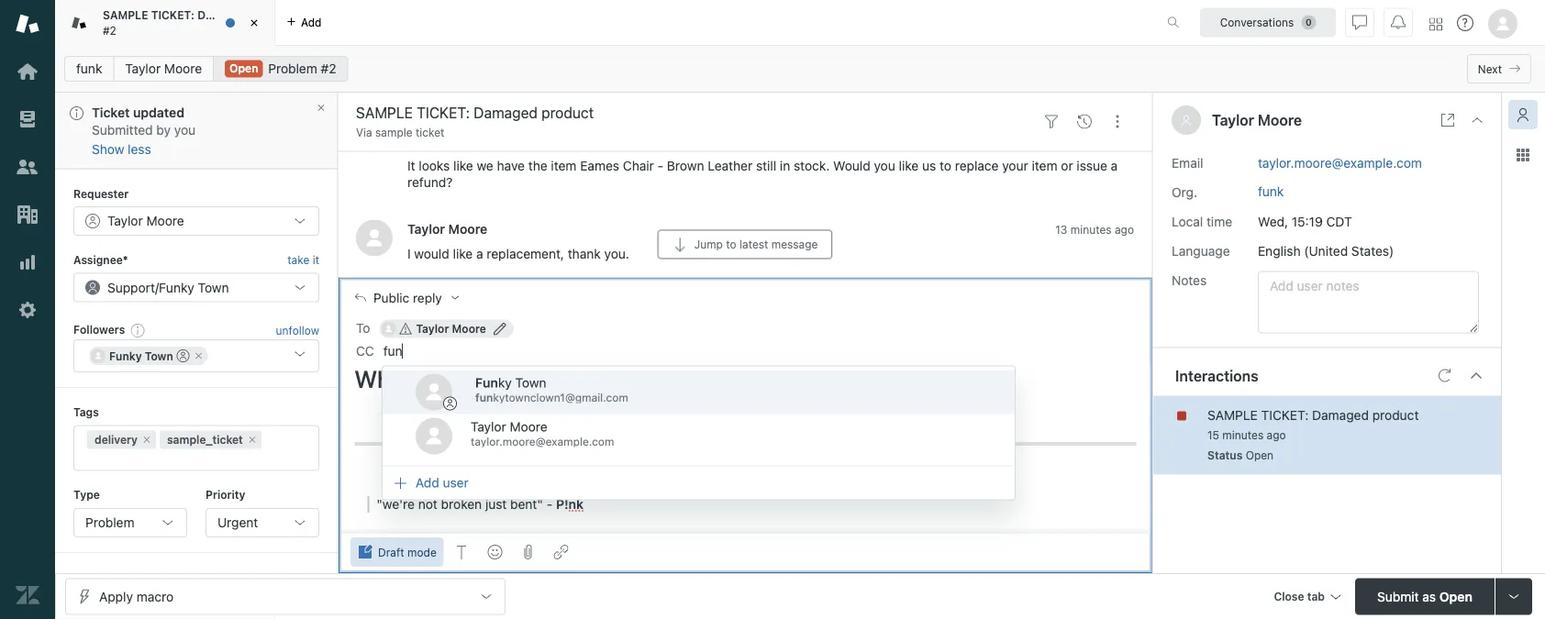 Task type: locate. For each thing, give the bounding box(es) containing it.
problem inside secondary element
[[268, 61, 317, 76]]

0 horizontal spatial sample
[[103, 9, 148, 22]]

followers
[[73, 323, 125, 336]]

0 vertical spatial funk link
[[64, 56, 114, 82]]

sample ticket: damaged product 15 minutes ago status open
[[1208, 408, 1420, 462]]

i would like a replacement, thank you.
[[408, 247, 630, 262]]

apply
[[99, 589, 133, 604]]

edit user image
[[494, 323, 507, 335]]

taylor up would
[[408, 222, 445, 237]]

close image
[[245, 14, 263, 32]]

filter image
[[1045, 114, 1059, 129]]

damaged inside sample ticket: damaged product 15 minutes ago status open
[[1313, 408, 1370, 423]]

to inside eames chair - brown leather still in stock. would you like us to replace your item or issue a refund?
[[940, 158, 952, 173]]

0 vertical spatial -
[[658, 158, 664, 173]]

apply macro
[[99, 589, 174, 604]]

user is an agent image down what is draft mode?
[[443, 397, 457, 411]]

fun
[[475, 392, 493, 404]]

like left we
[[454, 158, 473, 173]]

2 item from the left
[[1032, 158, 1058, 173]]

sample inside sample ticket: damaged product 15 minutes ago status open
[[1208, 408, 1258, 423]]

1 vertical spatial town
[[145, 349, 173, 362]]

replacement,
[[487, 247, 564, 262]]

that.
[[492, 125, 520, 140]]

0 horizontal spatial user is an agent image
[[177, 349, 190, 362]]

0 horizontal spatial product
[[252, 9, 294, 22]]

looks
[[419, 158, 450, 173]]

open right as
[[1440, 589, 1473, 604]]

open down 15 minutes ago text box
[[1246, 449, 1274, 462]]

1 horizontal spatial open
[[1246, 449, 1274, 462]]

0 vertical spatial ago
[[1115, 223, 1135, 236]]

customers image
[[16, 155, 39, 179]]

#2 right zendesk support icon
[[103, 24, 116, 37]]

0 horizontal spatial you
[[174, 123, 196, 138]]

0 horizontal spatial funky
[[109, 349, 142, 362]]

1 horizontal spatial -
[[658, 158, 664, 173]]

13
[[1056, 223, 1068, 236]]

minutes right 13
[[1071, 223, 1112, 236]]

still
[[756, 158, 777, 173]]

remove image right funky town
[[193, 350, 204, 361]]

1 vertical spatial to
[[726, 238, 737, 251]]

alert
[[55, 93, 338, 169]]

for
[[472, 125, 489, 140]]

tab
[[1308, 591, 1326, 604]]

1 vertical spatial taylor.moore@example.com
[[471, 436, 614, 448]]

0 vertical spatial funky
[[159, 280, 194, 295]]

ticket: inside sample ticket: damaged product #2
[[151, 9, 195, 22]]

1 horizontal spatial funk
[[1258, 184, 1285, 199]]

1 horizontal spatial ago
[[1267, 429, 1287, 442]]

a
[[1111, 158, 1118, 173], [476, 247, 483, 262]]

submitted
[[92, 123, 153, 138]]

town right ky
[[516, 376, 547, 391]]

1 vertical spatial ticket:
[[1262, 408, 1309, 423]]

product inside sample ticket: damaged product #2
[[252, 9, 294, 22]]

a right issue
[[1111, 158, 1118, 173]]

funk up ticket
[[76, 61, 102, 76]]

1 horizontal spatial funky
[[159, 280, 194, 295]]

0 vertical spatial ticket:
[[151, 9, 195, 22]]

in
[[780, 158, 791, 173]]

taylor moore up would
[[408, 222, 488, 237]]

funky right support
[[159, 280, 194, 295]]

minutes inside conversationlabel log
[[1071, 223, 1112, 236]]

product for sample ticket: damaged product #2
[[252, 9, 294, 22]]

1 horizontal spatial user is an agent image
[[443, 397, 457, 411]]

taylor inside secondary element
[[125, 61, 161, 76]]

1 item from the left
[[551, 158, 577, 173]]

1 horizontal spatial a
[[1111, 158, 1118, 173]]

0 horizontal spatial #2
[[103, 24, 116, 37]]

notifications image
[[1392, 15, 1406, 30]]

#2 inside secondary element
[[321, 61, 336, 76]]

0 vertical spatial funk
[[76, 61, 102, 76]]

reporting image
[[16, 251, 39, 274]]

org.
[[1172, 185, 1198, 200]]

damaged for sample ticket: damaged product #2
[[197, 9, 249, 22]]

taylor moore link inside conversationlabel log
[[408, 222, 488, 237]]

0 vertical spatial product
[[252, 9, 294, 22]]

taylor moore inside requester element
[[107, 213, 184, 228]]

0 vertical spatial a
[[1111, 158, 1118, 173]]

2 horizontal spatial open
[[1440, 589, 1473, 604]]

taylor moore image
[[416, 418, 453, 455]]

ticket actions image
[[1111, 114, 1125, 129]]

funk link
[[64, 56, 114, 82], [1258, 184, 1285, 199]]

list box
[[382, 366, 1016, 501]]

2 vertical spatial town
[[516, 376, 547, 391]]

jump to latest message button
[[658, 230, 833, 259]]

problem
[[268, 61, 317, 76], [85, 515, 135, 530]]

i
[[408, 247, 411, 262]]

like
[[454, 158, 473, 173], [899, 158, 919, 173], [453, 247, 473, 262]]

close
[[1274, 591, 1305, 604]]

ticket
[[92, 105, 130, 120]]

draft mode
[[378, 546, 437, 559]]

taylor moore down requester
[[107, 213, 184, 228]]

taylor moore up updated
[[125, 61, 202, 76]]

0 horizontal spatial ago
[[1115, 223, 1135, 236]]

email
[[1172, 155, 1204, 170]]

unfollow button
[[276, 322, 319, 338]]

like left 'us'
[[899, 158, 919, 173]]

0 vertical spatial taylor.moore@example.com
[[1258, 155, 1423, 170]]

problem for problem #2
[[268, 61, 317, 76]]

not
[[418, 497, 438, 512]]

taylor.moore@example.com image
[[381, 322, 396, 336]]

0 horizontal spatial ticket:
[[151, 9, 195, 22]]

broken
[[441, 497, 482, 512]]

funky town option
[[89, 347, 208, 365]]

1 horizontal spatial remove image
[[247, 434, 258, 445]]

moore inside taylor moore taylor.moore@example.com
[[510, 420, 548, 435]]

tab
[[55, 0, 294, 46]]

0 vertical spatial to
[[940, 158, 952, 173]]

to right jump
[[726, 238, 737, 251]]

you.
[[605, 247, 630, 262]]

13 minutes ago text field
[[1056, 223, 1135, 236]]

2 horizontal spatial town
[[516, 376, 547, 391]]

1 horizontal spatial damaged
[[1313, 408, 1370, 423]]

take
[[288, 253, 310, 266]]

0 vertical spatial remove image
[[193, 350, 204, 361]]

"we're
[[377, 497, 415, 512]]

- inside public reply composer draft mode text field
[[547, 497, 553, 512]]

1 horizontal spatial ticket:
[[1262, 408, 1309, 423]]

0 horizontal spatial funk
[[76, 61, 102, 76]]

#2
[[103, 24, 116, 37], [321, 61, 336, 76]]

unfollow
[[276, 323, 319, 336]]

submit as open
[[1378, 589, 1473, 604]]

1 vertical spatial open
[[1246, 449, 1274, 462]]

funk link inside secondary element
[[64, 56, 114, 82]]

minutes up "status"
[[1223, 429, 1264, 442]]

funk inside secondary element
[[76, 61, 102, 76]]

ticket: inside sample ticket: damaged product 15 minutes ago status open
[[1262, 408, 1309, 423]]

moore inside requester element
[[146, 213, 184, 228]]

0 vertical spatial sample
[[103, 9, 148, 22]]

ticket: up 15 minutes ago text box
[[1262, 408, 1309, 423]]

sample inside sample ticket: damaged product #2
[[103, 9, 148, 22]]

1 horizontal spatial product
[[1373, 408, 1420, 423]]

item inside eames chair - brown leather still in stock. would you like us to replace your item or issue a refund?
[[1032, 158, 1058, 173]]

a left replacement,
[[476, 247, 483, 262]]

taylor.moore@example.com down kytownclown1@gmail.com
[[471, 436, 614, 448]]

taylor up updated
[[125, 61, 161, 76]]

0 vertical spatial taylor moore link
[[113, 56, 214, 82]]

taylor down fun
[[471, 420, 506, 435]]

taylor down reply
[[416, 323, 449, 335]]

damaged inside sample ticket: damaged product #2
[[197, 9, 249, 22]]

0 vertical spatial problem
[[268, 61, 317, 76]]

taylor inside taylor moore taylor.moore@example.com
[[471, 420, 506, 435]]

1 horizontal spatial town
[[198, 280, 229, 295]]

1 vertical spatial user is an agent image
[[443, 397, 457, 411]]

language
[[1172, 243, 1231, 258]]

chair
[[623, 158, 654, 173]]

organizations image
[[16, 203, 39, 227]]

1 vertical spatial sample
[[1208, 408, 1258, 423]]

draft
[[378, 546, 404, 559]]

english
[[1258, 243, 1301, 258]]

1 horizontal spatial taylor moore link
[[408, 222, 488, 237]]

1 horizontal spatial funk link
[[1258, 184, 1285, 199]]

you right by
[[174, 123, 196, 138]]

1 horizontal spatial problem
[[268, 61, 317, 76]]

have
[[497, 158, 525, 173]]

would
[[414, 247, 450, 262]]

- inside eames chair - brown leather still in stock. would you like us to replace your item or issue a refund?
[[658, 158, 664, 173]]

funky right funkytownclown1@gmail.com icon
[[109, 349, 142, 362]]

option
[[383, 370, 1015, 415]]

you left 'for'
[[448, 125, 469, 140]]

1 vertical spatial #2
[[321, 61, 336, 76]]

add link (cmd k) image
[[554, 545, 569, 560]]

1 vertical spatial funk link
[[1258, 184, 1285, 199]]

thank
[[408, 125, 444, 140]]

funk
[[76, 61, 102, 76], [1258, 184, 1285, 199]]

1 horizontal spatial sample
[[1208, 408, 1258, 423]]

0 horizontal spatial taylor.moore@example.com
[[471, 436, 614, 448]]

taylor inside conversationlabel log
[[408, 222, 445, 237]]

taylor moore taylor.moore@example.com
[[471, 420, 614, 448]]

funky town
[[109, 349, 173, 362]]

taylor moore link up updated
[[113, 56, 214, 82]]

to right 'us'
[[940, 158, 952, 173]]

2 horizontal spatial you
[[874, 158, 896, 173]]

conversations
[[1221, 16, 1295, 29]]

ago inside conversationlabel log
[[1115, 223, 1135, 236]]

user is an agent image
[[177, 349, 190, 362], [443, 397, 457, 411]]

ago inside sample ticket: damaged product 15 minutes ago status open
[[1267, 429, 1287, 442]]

you
[[174, 123, 196, 138], [448, 125, 469, 140], [874, 158, 896, 173]]

ago right 13
[[1115, 223, 1135, 236]]

1 vertical spatial a
[[476, 247, 483, 262]]

1 vertical spatial damaged
[[1313, 408, 1370, 423]]

#2 up the close ticket collision notification "icon" on the top left
[[321, 61, 336, 76]]

1 vertical spatial -
[[547, 497, 553, 512]]

taylor down requester
[[107, 213, 143, 228]]

taylor moore link
[[113, 56, 214, 82], [408, 222, 488, 237]]

town inside assignee* element
[[198, 280, 229, 295]]

funk up wed,
[[1258, 184, 1285, 199]]

0 vertical spatial open
[[230, 62, 258, 75]]

assignee*
[[73, 253, 128, 266]]

problem inside problem popup button
[[85, 515, 135, 530]]

you right 'would'
[[874, 158, 896, 173]]

0 horizontal spatial remove image
[[193, 350, 204, 361]]

item right "the"
[[551, 158, 577, 173]]

0 horizontal spatial town
[[145, 349, 173, 362]]

ticket: for sample ticket: damaged product 15 minutes ago status open
[[1262, 408, 1309, 423]]

15 minutes ago text field
[[1208, 429, 1287, 442]]

avatar image
[[356, 220, 393, 257]]

insert emojis image
[[488, 545, 503, 560]]

search users field
[[383, 342, 1134, 360]]

kytownclown1@gmail.com
[[493, 392, 629, 404]]

like right would
[[453, 247, 473, 262]]

taylor right user icon at top right
[[1213, 112, 1255, 129]]

to
[[940, 158, 952, 173], [726, 238, 737, 251]]

urgent
[[218, 515, 258, 530]]

funk link up wed,
[[1258, 184, 1285, 199]]

to
[[356, 321, 370, 336]]

0 horizontal spatial item
[[551, 158, 577, 173]]

1 vertical spatial minutes
[[1223, 429, 1264, 442]]

town right the /
[[198, 280, 229, 295]]

take it button
[[288, 250, 319, 269]]

0 vertical spatial minutes
[[1071, 223, 1112, 236]]

remove image
[[141, 434, 152, 445]]

add attachment image
[[521, 545, 536, 560]]

states)
[[1352, 243, 1395, 258]]

problem down type
[[85, 515, 135, 530]]

1 vertical spatial funky
[[109, 349, 142, 362]]

remove image
[[193, 350, 204, 361], [247, 434, 258, 445]]

brown
[[667, 158, 705, 173]]

ticket: left close icon
[[151, 9, 195, 22]]

0 horizontal spatial -
[[547, 497, 553, 512]]

support / funky town
[[107, 280, 229, 295]]

product
[[252, 9, 294, 22], [1373, 408, 1420, 423]]

taylor moore link up would
[[408, 222, 488, 237]]

item left the or at the top of the page
[[1032, 158, 1058, 173]]

0 horizontal spatial problem
[[85, 515, 135, 530]]

-
[[658, 158, 664, 173], [547, 497, 553, 512]]

wed, 15:19 cdt
[[1258, 214, 1353, 229]]

add
[[301, 16, 322, 29]]

ago right the 15
[[1267, 429, 1287, 442]]

1 horizontal spatial to
[[940, 158, 952, 173]]

0 horizontal spatial open
[[230, 62, 258, 75]]

taylor.moore@example.com up cdt
[[1258, 155, 1423, 170]]

problem down add dropdown button
[[268, 61, 317, 76]]

- right chair
[[658, 158, 664, 173]]

funk link up ticket
[[64, 56, 114, 82]]

1 horizontal spatial #2
[[321, 61, 336, 76]]

user is an agent image right funky town
[[177, 349, 190, 362]]

1 vertical spatial product
[[1373, 408, 1420, 423]]

taylor inside requester element
[[107, 213, 143, 228]]

0 vertical spatial town
[[198, 280, 229, 295]]

1 horizontal spatial you
[[448, 125, 469, 140]]

option containing fun
[[383, 370, 1015, 415]]

priority
[[206, 488, 245, 501]]

0 vertical spatial damaged
[[197, 9, 249, 22]]

0 horizontal spatial damaged
[[197, 9, 249, 22]]

- left p!nk
[[547, 497, 553, 512]]

1 vertical spatial remove image
[[247, 434, 258, 445]]

1 vertical spatial taylor moore link
[[408, 222, 488, 237]]

15:19
[[1292, 214, 1323, 229]]

zendesk products image
[[1430, 18, 1443, 31]]

0 horizontal spatial funk link
[[64, 56, 114, 82]]

1 horizontal spatial item
[[1032, 158, 1058, 173]]

0 vertical spatial #2
[[103, 24, 116, 37]]

open down close icon
[[230, 62, 258, 75]]

just
[[486, 497, 507, 512]]

add user option
[[383, 471, 1015, 496]]

0 horizontal spatial minutes
[[1071, 223, 1112, 236]]

remove image right sample_ticket
[[247, 434, 258, 445]]

town down info on adding followers image
[[145, 349, 173, 362]]

product inside sample ticket: damaged product 15 minutes ago status open
[[1373, 408, 1420, 423]]

like inside eames chair - brown leather still in stock. would you like us to replace your item or issue a refund?
[[899, 158, 919, 173]]

1 horizontal spatial minutes
[[1223, 429, 1264, 442]]

secondary element
[[55, 50, 1546, 87]]

1 vertical spatial ago
[[1267, 429, 1287, 442]]

tab containing sample ticket: damaged product
[[55, 0, 294, 46]]

1 vertical spatial problem
[[85, 515, 135, 530]]

0 horizontal spatial to
[[726, 238, 737, 251]]



Task type: describe. For each thing, give the bounding box(es) containing it.
/
[[155, 280, 159, 295]]

fun
[[475, 376, 498, 391]]

updated
[[133, 105, 185, 120]]

like for it looks like we have the item
[[454, 158, 473, 173]]

0 horizontal spatial a
[[476, 247, 483, 262]]

ky
[[498, 376, 512, 391]]

reply
[[413, 290, 442, 305]]

next button
[[1468, 54, 1532, 84]]

replace
[[955, 158, 999, 173]]

is
[[417, 365, 434, 393]]

15
[[1208, 429, 1220, 442]]

less
[[128, 141, 151, 156]]

or
[[1061, 158, 1074, 173]]

open inside secondary element
[[230, 62, 258, 75]]

(united
[[1305, 243, 1349, 258]]

by
[[156, 123, 171, 138]]

close tab button
[[1266, 579, 1348, 618]]

add button
[[275, 0, 333, 45]]

sample for sample ticket: damaged product 15 minutes ago status open
[[1208, 408, 1258, 423]]

taylor moore inside conversationlabel log
[[408, 222, 488, 237]]

moore inside conversationlabel log
[[448, 222, 488, 237]]

issue
[[1077, 158, 1108, 173]]

info on adding followers image
[[131, 322, 145, 337]]

stock.
[[794, 158, 830, 173]]

us
[[923, 158, 937, 173]]

public
[[374, 290, 410, 305]]

add
[[416, 476, 439, 491]]

button displays agent's chat status as invisible. image
[[1353, 15, 1368, 30]]

draft
[[439, 365, 490, 393]]

minutes inside sample ticket: damaged product 15 minutes ago status open
[[1223, 429, 1264, 442]]

your
[[1003, 158, 1029, 173]]

show
[[92, 141, 124, 156]]

moore inside secondary element
[[164, 61, 202, 76]]

fun ky town fun kytownclown1@gmail.com
[[475, 376, 629, 404]]

local time
[[1172, 214, 1233, 229]]

what is draft mode?
[[355, 365, 568, 393]]

you inside eames chair - brown leather still in stock. would you like us to replace your item or issue a refund?
[[874, 158, 896, 173]]

assignee* element
[[73, 273, 319, 302]]

view more details image
[[1441, 113, 1456, 128]]

it
[[408, 158, 415, 173]]

conversations button
[[1201, 8, 1337, 37]]

type
[[73, 488, 100, 501]]

displays possible ticket submission types image
[[1507, 590, 1522, 604]]

"we're not broken just bent" - p!nk
[[377, 497, 584, 512]]

taylor moore option
[[383, 415, 1015, 459]]

eames
[[580, 158, 620, 173]]

would
[[834, 158, 871, 173]]

the
[[529, 158, 548, 173]]

Public reply composer Draft mode text field
[[347, 363, 1145, 570]]

views image
[[16, 107, 39, 131]]

we
[[477, 158, 494, 173]]

Add user notes text field
[[1258, 271, 1480, 334]]

english (united states)
[[1258, 243, 1395, 258]]

ticket: for sample ticket: damaged product #2
[[151, 9, 195, 22]]

funky town image
[[416, 374, 453, 411]]

13 minutes ago
[[1056, 223, 1135, 236]]

alert containing ticket updated
[[55, 93, 338, 169]]

customer context image
[[1516, 107, 1531, 122]]

user image
[[1183, 116, 1191, 125]]

cdt
[[1327, 214, 1353, 229]]

funky inside assignee* element
[[159, 280, 194, 295]]

delivery
[[95, 433, 138, 446]]

tabs tab list
[[55, 0, 1148, 46]]

you inside "ticket updated submitted by you show less"
[[174, 123, 196, 138]]

remove image inside funky town option
[[193, 350, 204, 361]]

get help image
[[1458, 15, 1474, 31]]

close ticket collision notification image
[[316, 102, 327, 113]]

add user
[[416, 476, 469, 491]]

town inside fun ky town fun kytownclown1@gmail.com
[[516, 376, 547, 391]]

close image
[[1471, 113, 1485, 128]]

macro
[[136, 589, 174, 604]]

cc
[[356, 344, 374, 359]]

requester element
[[73, 206, 319, 236]]

open inside sample ticket: damaged product 15 minutes ago status open
[[1246, 449, 1274, 462]]

zendesk support image
[[16, 12, 39, 36]]

it
[[313, 253, 319, 266]]

taylor moore inside secondary element
[[125, 61, 202, 76]]

thank you for that.
[[408, 125, 520, 140]]

message
[[772, 238, 818, 251]]

followers element
[[73, 339, 319, 372]]

#2 inside sample ticket: damaged product #2
[[103, 24, 116, 37]]

Subject field
[[352, 102, 1032, 124]]

eames chair - brown leather still in stock. would you like us to replace your item or issue a refund?
[[408, 158, 1118, 190]]

tags
[[73, 405, 99, 418]]

refund?
[[408, 175, 453, 190]]

apps image
[[1516, 148, 1531, 162]]

conversationlabel log
[[338, 66, 1153, 278]]

to inside button
[[726, 238, 737, 251]]

admin image
[[16, 298, 39, 322]]

1 vertical spatial funk
[[1258, 184, 1285, 199]]

sample for sample ticket: damaged product #2
[[103, 9, 148, 22]]

notes
[[1172, 273, 1207, 288]]

a inside eames chair - brown leather still in stock. would you like us to replace your item or issue a refund?
[[1111, 158, 1118, 173]]

1 horizontal spatial taylor.moore@example.com
[[1258, 155, 1423, 170]]

public reply button
[[339, 279, 473, 317]]

problem for problem
[[85, 515, 135, 530]]

funky inside option
[[109, 349, 142, 362]]

hide composer image
[[738, 270, 753, 285]]

sample_ticket
[[167, 433, 243, 446]]

user image
[[1181, 115, 1192, 126]]

via sample ticket
[[356, 126, 445, 139]]

interactions
[[1176, 367, 1259, 385]]

0 horizontal spatial taylor moore link
[[113, 56, 214, 82]]

funkytownclown1@gmail.com image
[[91, 348, 106, 363]]

public reply
[[374, 290, 442, 305]]

leather
[[708, 158, 753, 173]]

mode
[[408, 546, 437, 559]]

taylor.moore@example.com inside taylor moore option
[[471, 436, 614, 448]]

thank
[[568, 247, 601, 262]]

bent"
[[510, 497, 543, 512]]

list box containing fun
[[382, 366, 1016, 501]]

events image
[[1078, 114, 1092, 129]]

get started image
[[16, 60, 39, 84]]

jump
[[695, 238, 723, 251]]

close tab
[[1274, 591, 1326, 604]]

taylor moore down reply
[[416, 323, 486, 335]]

town inside option
[[145, 349, 173, 362]]

product for sample ticket: damaged product 15 minutes ago status open
[[1373, 408, 1420, 423]]

draft mode button
[[351, 538, 444, 567]]

taylor moore right user icon at top right
[[1213, 112, 1303, 129]]

main element
[[0, 0, 55, 620]]

0 vertical spatial user is an agent image
[[177, 349, 190, 362]]

ticket
[[416, 126, 445, 139]]

zendesk image
[[16, 584, 39, 608]]

damaged for sample ticket: damaged product 15 minutes ago status open
[[1313, 408, 1370, 423]]

2 vertical spatial open
[[1440, 589, 1473, 604]]

like for i would like a replacement, thank you.
[[453, 247, 473, 262]]

support
[[107, 280, 155, 295]]

format text image
[[455, 545, 470, 560]]

user
[[443, 476, 469, 491]]

jump to latest message
[[695, 238, 818, 251]]

via
[[356, 126, 372, 139]]

it looks like we have the item
[[408, 158, 580, 173]]

ticket updated submitted by you show less
[[92, 105, 196, 156]]



Task type: vqa. For each thing, say whether or not it's contained in the screenshot.
topics
no



